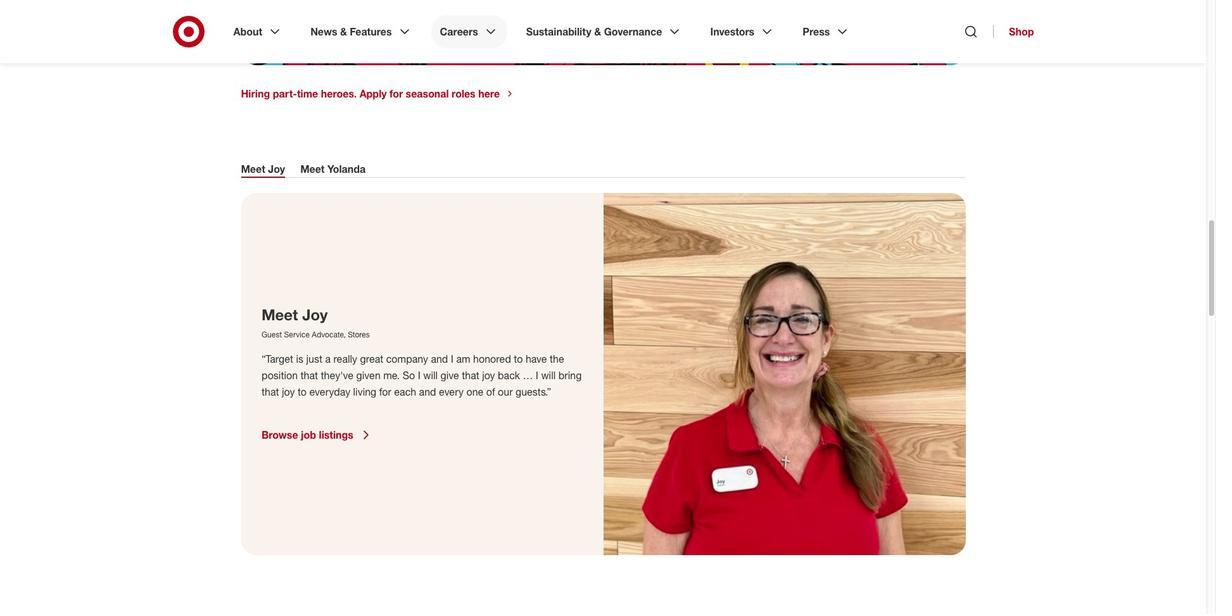 Task type: vqa. For each thing, say whether or not it's contained in the screenshot.
I
yes



Task type: locate. For each thing, give the bounding box(es) containing it.
company
[[386, 353, 428, 366]]

that up 'one'
[[462, 370, 479, 382]]

that down the just at the left of page
[[300, 370, 318, 382]]

press
[[803, 25, 831, 38]]

for right apply
[[390, 87, 403, 100]]

"target
[[261, 353, 293, 366]]

and
[[431, 353, 448, 366], [419, 386, 436, 399]]

hiring part-time heroes. apply for seasonal roles here
[[241, 87, 500, 100]]

news & features link
[[302, 15, 421, 48]]

features
[[350, 25, 392, 38]]

0 horizontal spatial to
[[298, 386, 306, 399]]

1 horizontal spatial will
[[541, 370, 556, 382]]

joy up of
[[482, 370, 495, 382]]

joy inside meet joy guest service advocate, stores
[[302, 306, 328, 325]]

2 horizontal spatial that
[[462, 370, 479, 382]]

give
[[441, 370, 459, 382]]

investors
[[711, 25, 755, 38]]

& for news
[[340, 25, 347, 38]]

for down me.
[[379, 386, 391, 399]]

joy for meet joy guest service advocate, stores
[[302, 306, 328, 325]]

1 vertical spatial joy
[[302, 306, 328, 325]]

i
[[451, 353, 453, 366], [418, 370, 420, 382], [536, 370, 538, 382]]

meet yolanda
[[301, 163, 366, 176]]

and right each
[[419, 386, 436, 399]]

i right so at the left of the page
[[418, 370, 420, 382]]

i right …
[[536, 370, 538, 382]]

investors link
[[702, 15, 784, 48]]

for
[[390, 87, 403, 100], [379, 386, 391, 399]]

joy left the meet yolanda
[[268, 163, 285, 176]]

that down position
[[261, 386, 279, 399]]

sustainability & governance link
[[518, 15, 692, 48]]

am
[[456, 353, 470, 366]]

1 horizontal spatial joy
[[302, 306, 328, 325]]

0 horizontal spatial will
[[423, 370, 438, 382]]

hiring
[[241, 87, 270, 100]]

1 & from the left
[[340, 25, 347, 38]]

0 vertical spatial and
[[431, 353, 448, 366]]

and up give
[[431, 353, 448, 366]]

meet joy
[[241, 163, 285, 176]]

service
[[284, 330, 310, 340]]

about
[[234, 25, 263, 38]]

of
[[486, 386, 495, 399]]

apply
[[360, 87, 387, 100]]

0 horizontal spatial that
[[261, 386, 279, 399]]

governance
[[604, 25, 663, 38]]

0 vertical spatial for
[[390, 87, 403, 100]]

…
[[523, 370, 533, 382]]

they've
[[321, 370, 353, 382]]

about link
[[225, 15, 292, 48]]

joy
[[482, 370, 495, 382], [282, 386, 295, 399]]

that
[[300, 370, 318, 382], [462, 370, 479, 382], [261, 386, 279, 399]]

will left give
[[423, 370, 438, 382]]

yolanda
[[328, 163, 366, 176]]

& inside 'link'
[[340, 25, 347, 38]]

hiring part-time heroes. apply for seasonal roles here link
[[241, 87, 515, 100]]

1 vertical spatial joy
[[282, 386, 295, 399]]

job
[[301, 429, 316, 442]]

& right news
[[340, 25, 347, 38]]

meet
[[241, 163, 265, 176], [301, 163, 325, 176], [261, 306, 298, 325]]

listings
[[319, 429, 353, 442]]

joy
[[268, 163, 285, 176], [302, 306, 328, 325]]

2 horizontal spatial i
[[536, 370, 538, 382]]

&
[[340, 25, 347, 38], [595, 25, 602, 38]]

meet inside meet joy guest service advocate, stores
[[261, 306, 298, 325]]

i left am
[[451, 353, 453, 366]]

for inside "target is just a really great company and i am honored to have the position that they've given me. so i will give that joy back … i will bring that joy to everyday living for each and every one of our guests."
[[379, 386, 391, 399]]

a
[[325, 353, 331, 366]]

position
[[261, 370, 298, 382]]

joy up advocate,
[[302, 306, 328, 325]]

the
[[550, 353, 564, 366]]

here
[[479, 87, 500, 100]]

joy inside tab list
[[268, 163, 285, 176]]

1 will from the left
[[423, 370, 438, 382]]

have
[[526, 353, 547, 366]]

2 & from the left
[[595, 25, 602, 38]]

1 vertical spatial for
[[379, 386, 391, 399]]

to left have
[[514, 353, 523, 366]]

0 horizontal spatial joy
[[282, 386, 295, 399]]

heroes.
[[321, 87, 357, 100]]

0 vertical spatial joy
[[482, 370, 495, 382]]

tab list
[[241, 163, 966, 178]]

0 horizontal spatial joy
[[268, 163, 285, 176]]

bring
[[559, 370, 582, 382]]

0 horizontal spatial i
[[418, 370, 420, 382]]

0 horizontal spatial &
[[340, 25, 347, 38]]

0 vertical spatial to
[[514, 353, 523, 366]]

0 vertical spatial joy
[[268, 163, 285, 176]]

sustainability & governance
[[527, 25, 663, 38]]

tab list containing meet joy
[[241, 163, 966, 178]]

will down the
[[541, 370, 556, 382]]

1 horizontal spatial &
[[595, 25, 602, 38]]

to left everyday at the left bottom of page
[[298, 386, 306, 399]]

to
[[514, 353, 523, 366], [298, 386, 306, 399]]

back
[[498, 370, 520, 382]]

1 horizontal spatial to
[[514, 353, 523, 366]]

given
[[356, 370, 380, 382]]

part-
[[273, 87, 297, 100]]

joy down position
[[282, 386, 295, 399]]

will
[[423, 370, 438, 382], [541, 370, 556, 382]]

& left governance
[[595, 25, 602, 38]]

our
[[498, 386, 513, 399]]



Task type: describe. For each thing, give the bounding box(es) containing it.
1 horizontal spatial i
[[451, 353, 453, 366]]

1 vertical spatial and
[[419, 386, 436, 399]]

stores
[[348, 330, 370, 340]]

1 vertical spatial to
[[298, 386, 306, 399]]

"target is just a really great company and i am honored to have the position that they've given me. so i will give that joy back … i will bring that joy to everyday living for each and every one of our guests."
[[261, 353, 582, 399]]

press link
[[794, 15, 860, 48]]

really
[[333, 353, 357, 366]]

living
[[353, 386, 376, 399]]

advocate,
[[312, 330, 346, 340]]

browse job listings
[[261, 429, 353, 442]]

meet for meet joy
[[241, 163, 265, 176]]

news
[[311, 25, 338, 38]]

news & features
[[311, 25, 392, 38]]

browse job listings link
[[261, 428, 374, 443]]

guest
[[261, 330, 282, 340]]

shop link
[[994, 25, 1035, 38]]

meet joy link
[[241, 163, 285, 178]]

photo of team member in a store against wood background image
[[604, 193, 966, 556]]

great
[[360, 353, 383, 366]]

meet yolanda link
[[301, 163, 366, 178]]

2 will from the left
[[541, 370, 556, 382]]

everyday
[[309, 386, 350, 399]]

guests."
[[516, 386, 551, 399]]

honored
[[473, 353, 511, 366]]

browse
[[261, 429, 298, 442]]

joy for meet joy
[[268, 163, 285, 176]]

me.
[[383, 370, 400, 382]]

shop
[[1010, 25, 1035, 38]]

& for sustainability
[[595, 25, 602, 38]]

roles
[[452, 87, 476, 100]]

each
[[394, 386, 416, 399]]

1 horizontal spatial that
[[300, 370, 318, 382]]

meet joy guest service advocate, stores
[[261, 306, 370, 340]]

time
[[297, 87, 318, 100]]

one
[[467, 386, 484, 399]]

careers
[[440, 25, 478, 38]]

just
[[306, 353, 322, 366]]

is
[[296, 353, 303, 366]]

meet for meet yolanda
[[301, 163, 325, 176]]

so
[[403, 370, 415, 382]]

meet joy tab panel
[[241, 193, 966, 556]]

sustainability
[[527, 25, 592, 38]]

1 horizontal spatial joy
[[482, 370, 495, 382]]

seasonal
[[406, 87, 449, 100]]

careers link
[[431, 15, 508, 48]]

every
[[439, 386, 464, 399]]



